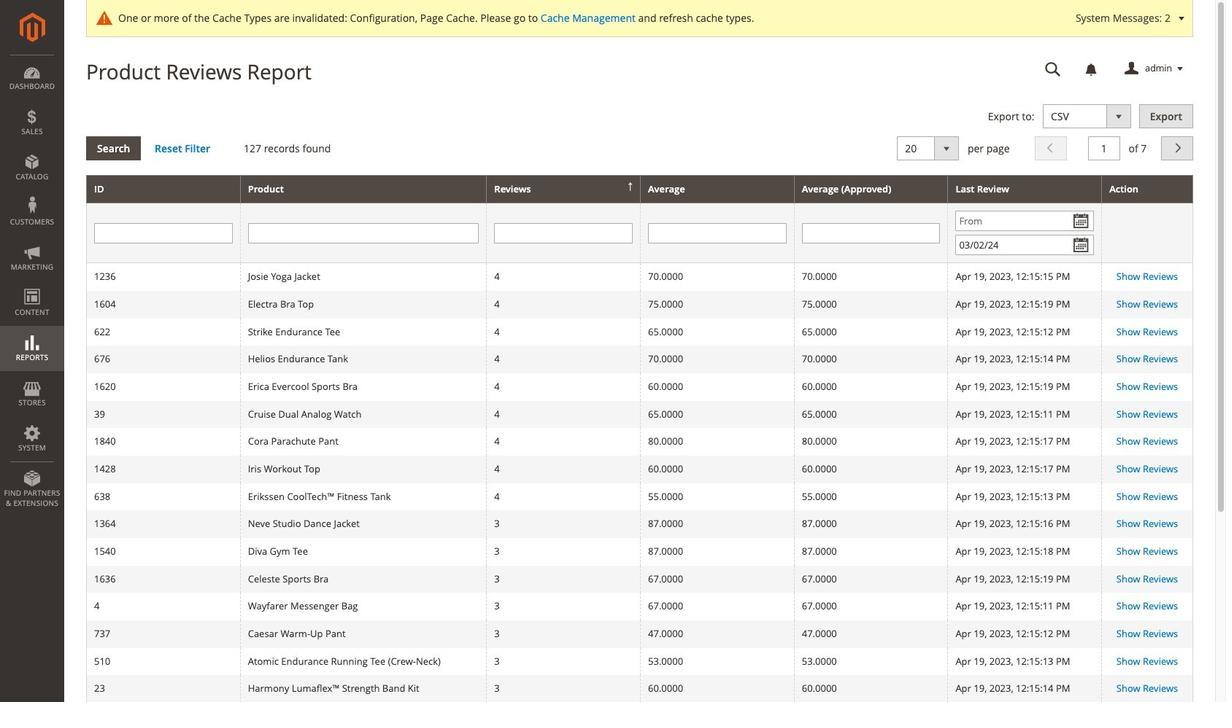 Task type: describe. For each thing, give the bounding box(es) containing it.
magento admin panel image
[[19, 12, 45, 42]]

From text field
[[956, 211, 1094, 232]]



Task type: locate. For each thing, give the bounding box(es) containing it.
None text field
[[94, 223, 233, 244], [248, 223, 479, 244], [648, 223, 787, 244], [802, 223, 940, 244], [94, 223, 233, 244], [248, 223, 479, 244], [648, 223, 787, 244], [802, 223, 940, 244]]

To text field
[[956, 235, 1094, 256]]

None text field
[[1035, 56, 1071, 82], [1088, 136, 1120, 160], [494, 223, 633, 244], [1035, 56, 1071, 82], [1088, 136, 1120, 160], [494, 223, 633, 244]]

menu bar
[[0, 55, 64, 516]]



